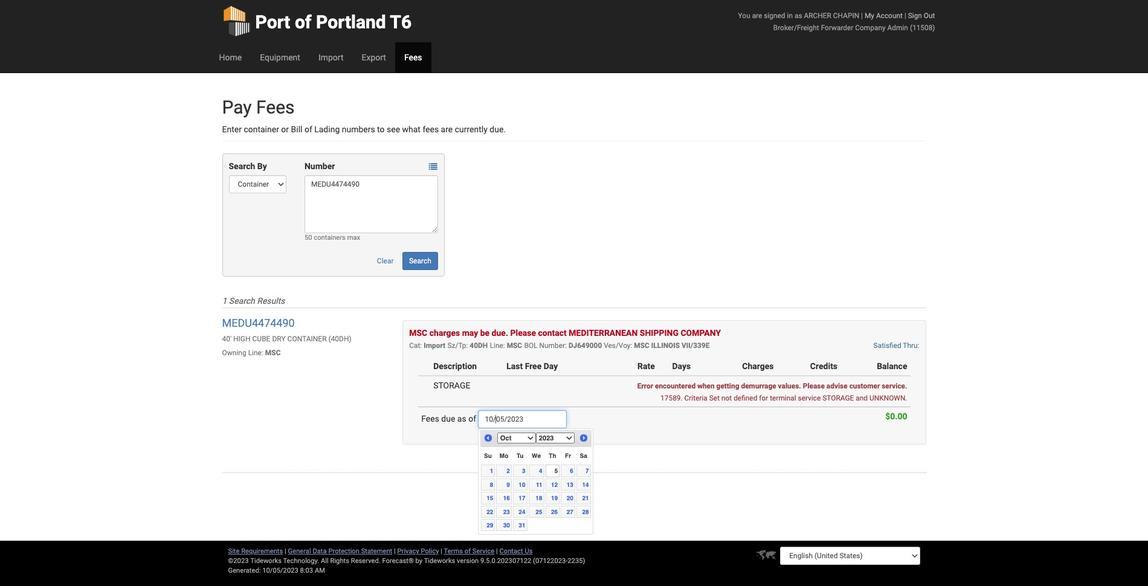 Task type: locate. For each thing, give the bounding box(es) containing it.
0 vertical spatial fees
[[404, 53, 422, 62]]

set
[[709, 394, 720, 402]]

0 vertical spatial are
[[752, 11, 762, 20]]

enter container or bill of lading numbers to see what fees are currently due.
[[222, 124, 506, 134]]

lading
[[314, 124, 340, 134]]

| up 9.5.0.202307122
[[496, 547, 498, 555]]

results
[[257, 296, 285, 306]]

10
[[519, 481, 525, 488]]

1 for 1 search results
[[222, 296, 227, 306]]

search right clear button on the left of the page
[[409, 257, 431, 265]]

or
[[281, 124, 289, 134]]

you
[[738, 11, 750, 20]]

site requirements | general data protection statement | privacy policy | terms of service | contact us ©2023 tideworks technology. all rights reserved. forecast® by tideworks version 9.5.0.202307122 (07122023-2235) generated: 10/05/2023 8:03 am
[[228, 547, 585, 575]]

0 horizontal spatial import
[[318, 53, 343, 62]]

my account link
[[865, 11, 903, 20]]

of right bill
[[304, 124, 312, 134]]

|
[[861, 11, 863, 20], [904, 11, 906, 20], [285, 547, 286, 555], [394, 547, 396, 555], [441, 547, 442, 555], [496, 547, 498, 555]]

27 link
[[561, 505, 575, 518]]

due. right currently
[[490, 124, 506, 134]]

shipping
[[640, 328, 679, 338]]

None text field
[[478, 410, 567, 428]]

generated:
[[228, 567, 261, 575]]

20 link
[[561, 492, 575, 504]]

criteria
[[684, 394, 707, 402]]

description
[[433, 361, 477, 371]]

medu4474490 40' high cube dry container (40dh) owning line: msc
[[222, 317, 351, 357]]

1 horizontal spatial storage
[[823, 394, 854, 402]]

medu4474490
[[222, 317, 295, 329]]

1 vertical spatial import
[[424, 341, 445, 350]]

please up service
[[803, 382, 825, 390]]

1 vertical spatial storage
[[823, 394, 854, 402]]

1 vertical spatial 1
[[490, 467, 493, 475]]

line: down 'cube'
[[248, 349, 263, 357]]

storage down description
[[433, 381, 470, 390]]

21
[[582, 494, 589, 502]]

as right in
[[794, 11, 802, 20]]

0 horizontal spatial are
[[441, 124, 453, 134]]

t6
[[390, 11, 412, 33]]

0 horizontal spatial 1
[[222, 296, 227, 306]]

1 vertical spatial please
[[803, 382, 825, 390]]

customer
[[849, 382, 880, 390]]

9 link
[[496, 478, 512, 491]]

fees down t6
[[404, 53, 422, 62]]

1 vertical spatial are
[[441, 124, 453, 134]]

are right fees at top left
[[441, 124, 453, 134]]

16
[[503, 494, 510, 502]]

site
[[228, 547, 240, 555]]

dry
[[272, 335, 286, 343]]

import down port of portland t6
[[318, 53, 343, 62]]

msc
[[409, 328, 427, 338], [507, 341, 522, 350], [634, 341, 649, 350], [265, 349, 281, 357]]

1 horizontal spatial please
[[803, 382, 825, 390]]

0 horizontal spatial line:
[[248, 349, 263, 357]]

line: right 40dh
[[490, 341, 505, 350]]

msc up cat:
[[409, 328, 427, 338]]

0 vertical spatial please
[[510, 328, 536, 338]]

1 left 2 link on the left of page
[[490, 467, 493, 475]]

us
[[525, 547, 533, 555]]

search left by
[[229, 161, 255, 171]]

0 horizontal spatial please
[[510, 328, 536, 338]]

search for search
[[409, 257, 431, 265]]

1 up 40'
[[222, 296, 227, 306]]

currently
[[455, 124, 488, 134]]

see
[[387, 124, 400, 134]]

when
[[697, 382, 715, 390]]

my
[[865, 11, 874, 20]]

9
[[506, 481, 510, 488]]

0 vertical spatial search
[[229, 161, 255, 171]]

0 vertical spatial import
[[318, 53, 343, 62]]

2 vertical spatial fees
[[421, 414, 439, 423]]

1 horizontal spatial are
[[752, 11, 762, 20]]

1 horizontal spatial import
[[424, 341, 445, 350]]

storage
[[433, 381, 470, 390], [823, 394, 854, 402]]

are right 'you'
[[752, 11, 762, 20]]

enter
[[222, 124, 242, 134]]

balance
[[877, 361, 907, 371]]

2
[[506, 467, 510, 475]]

encountered
[[655, 382, 696, 390]]

0 horizontal spatial storage
[[433, 381, 470, 390]]

import
[[318, 53, 343, 62], [424, 341, 445, 350]]

17589.
[[660, 394, 683, 402]]

fees inside popup button
[[404, 53, 422, 62]]

cube
[[252, 335, 270, 343]]

sa
[[580, 452, 587, 459]]

import down charges
[[424, 341, 445, 350]]

version
[[457, 557, 479, 565]]

0 vertical spatial 1
[[222, 296, 227, 306]]

contact
[[538, 328, 567, 338]]

6 link
[[561, 465, 575, 477]]

1
[[222, 296, 227, 306], [490, 467, 493, 475]]

1 horizontal spatial 1
[[490, 467, 493, 475]]

©2023 tideworks
[[228, 557, 282, 565]]

29
[[486, 521, 493, 529]]

50 containers max
[[304, 234, 360, 242]]

please up bol
[[510, 328, 536, 338]]

1 vertical spatial as
[[457, 414, 466, 423]]

25 link
[[528, 505, 544, 518]]

$0.00
[[885, 411, 907, 421]]

advise
[[826, 382, 848, 390]]

policy
[[421, 547, 439, 555]]

error encountered when getting demurrage values. please advise customer service. 17589. criteria set not defined for terminal service storage and unknown.
[[637, 382, 907, 402]]

1 vertical spatial due.
[[492, 328, 508, 338]]

you are signed in as archer chapin | my account | sign out broker/freight forwarder company admin (11508)
[[738, 11, 935, 32]]

sign
[[908, 11, 922, 20]]

40dh
[[470, 341, 488, 350]]

max
[[347, 234, 360, 242]]

account
[[876, 11, 903, 20]]

search inside button
[[409, 257, 431, 265]]

of inside site requirements | general data protection statement | privacy policy | terms of service | contact us ©2023 tideworks technology. all rights reserved. forecast® by tideworks version 9.5.0.202307122 (07122023-2235) generated: 10/05/2023 8:03 am
[[465, 547, 471, 555]]

out
[[924, 11, 935, 20]]

0 vertical spatial as
[[794, 11, 802, 20]]

15 link
[[481, 492, 495, 504]]

as right due
[[457, 414, 466, 423]]

2235)
[[568, 557, 585, 565]]

defined
[[734, 394, 757, 402]]

15
[[486, 494, 493, 502]]

4 link
[[528, 465, 544, 477]]

company
[[681, 328, 721, 338]]

31
[[519, 521, 525, 529]]

24
[[519, 508, 525, 515]]

storage down "advise"
[[823, 394, 854, 402]]

1 vertical spatial search
[[409, 257, 431, 265]]

home button
[[210, 42, 251, 73]]

fees
[[404, 53, 422, 62], [256, 97, 295, 118], [421, 414, 439, 423]]

40'
[[222, 335, 231, 343]]

protection
[[328, 547, 359, 555]]

msc inside medu4474490 40' high cube dry container (40dh) owning line: msc
[[265, 349, 281, 357]]

search up medu4474490 "link"
[[229, 296, 255, 306]]

statement
[[361, 547, 392, 555]]

msc left bol
[[507, 341, 522, 350]]

| left the 'sign'
[[904, 11, 906, 20]]

rate
[[638, 361, 655, 371]]

show list image
[[429, 163, 437, 171]]

fees up the or
[[256, 97, 295, 118]]

of up version
[[465, 547, 471, 555]]

fees left due
[[421, 414, 439, 423]]

29 link
[[481, 519, 495, 531]]

msc down dry
[[265, 349, 281, 357]]

msc charges                                                                                 may be due. please contact mediterranean shipping company
[[409, 328, 721, 338]]

18
[[536, 494, 542, 502]]

1 horizontal spatial as
[[794, 11, 802, 20]]

search
[[229, 161, 255, 171], [409, 257, 431, 265], [229, 296, 255, 306]]

due. right the be
[[492, 328, 508, 338]]



Task type: describe. For each thing, give the bounding box(es) containing it.
fees button
[[395, 42, 431, 73]]

general data protection statement link
[[288, 547, 392, 555]]

2 vertical spatial search
[[229, 296, 255, 306]]

th
[[549, 452, 556, 459]]

fees for fees
[[404, 53, 422, 62]]

sz/tp:
[[447, 341, 468, 350]]

getting
[[716, 382, 739, 390]]

of right due
[[468, 414, 476, 423]]

7
[[585, 467, 589, 475]]

fees
[[423, 124, 439, 134]]

3
[[522, 467, 525, 475]]

equipment
[[260, 53, 300, 62]]

import inside import dropdown button
[[318, 53, 343, 62]]

25
[[536, 508, 542, 515]]

search for search by
[[229, 161, 255, 171]]

14 link
[[576, 478, 591, 491]]

to
[[377, 124, 385, 134]]

line: inside medu4474490 40' high cube dry container (40dh) owning line: msc
[[248, 349, 263, 357]]

10/05/2023
[[262, 567, 298, 575]]

20
[[567, 494, 573, 502]]

pay fees
[[222, 97, 295, 118]]

of right 'port' in the top left of the page
[[295, 11, 312, 33]]

26 link
[[545, 505, 560, 518]]

sign out link
[[908, 11, 935, 20]]

31 link
[[513, 519, 527, 531]]

1 horizontal spatial line:
[[490, 341, 505, 350]]

last
[[506, 361, 523, 371]]

5
[[554, 467, 558, 475]]

tu
[[517, 452, 524, 459]]

10 link
[[513, 478, 527, 491]]

16 link
[[496, 492, 512, 504]]

14
[[582, 481, 589, 488]]

number
[[304, 161, 335, 171]]

su
[[484, 452, 492, 459]]

fees for fees due as of
[[421, 414, 439, 423]]

day
[[544, 361, 558, 371]]

are inside you are signed in as archer chapin | my account | sign out broker/freight forwarder company admin (11508)
[[752, 11, 762, 20]]

for
[[759, 394, 768, 402]]

0 horizontal spatial as
[[457, 414, 466, 423]]

1 for 1
[[490, 467, 493, 475]]

data
[[313, 547, 327, 555]]

7 link
[[576, 465, 591, 477]]

port
[[255, 11, 290, 33]]

8
[[490, 481, 493, 488]]

values.
[[778, 382, 801, 390]]

rights
[[330, 557, 349, 565]]

0 vertical spatial due.
[[490, 124, 506, 134]]

12
[[551, 481, 558, 488]]

5 link
[[545, 465, 560, 477]]

please inside "error encountered when getting demurrage values. please advise customer service. 17589. criteria set not defined for terminal service storage and unknown."
[[803, 382, 825, 390]]

chapin
[[833, 11, 859, 20]]

by
[[257, 161, 267, 171]]

tideworks
[[424, 557, 455, 565]]

archer
[[804, 11, 831, 20]]

| left my
[[861, 11, 863, 20]]

msc up the rate
[[634, 341, 649, 350]]

numbers
[[342, 124, 375, 134]]

container
[[244, 124, 279, 134]]

home
[[219, 53, 242, 62]]

6
[[570, 467, 573, 475]]

charges
[[429, 328, 460, 338]]

service
[[798, 394, 821, 402]]

by
[[415, 557, 422, 565]]

forecast®
[[382, 557, 414, 565]]

| up forecast®
[[394, 547, 396, 555]]

requirements
[[241, 547, 283, 555]]

service.
[[882, 382, 907, 390]]

as inside you are signed in as archer chapin | my account | sign out broker/freight forwarder company admin (11508)
[[794, 11, 802, 20]]

13
[[567, 481, 573, 488]]

11
[[536, 481, 542, 488]]

contact us link
[[499, 547, 533, 555]]

am
[[315, 567, 325, 575]]

search button
[[402, 252, 438, 270]]

12 link
[[545, 478, 560, 491]]

admin
[[887, 24, 908, 32]]

1 vertical spatial fees
[[256, 97, 295, 118]]

1 search results
[[222, 296, 285, 306]]

Number text field
[[304, 175, 438, 233]]

24 link
[[513, 505, 527, 518]]

clear
[[377, 257, 394, 265]]

clear button
[[370, 252, 400, 270]]

import button
[[309, 42, 353, 73]]

storage inside "error encountered when getting demurrage values. please advise customer service. 17589. criteria set not defined for terminal service storage and unknown."
[[823, 394, 854, 402]]

(07122023-
[[533, 557, 568, 565]]

| up 'tideworks'
[[441, 547, 442, 555]]

22
[[486, 508, 493, 515]]

bill
[[291, 124, 302, 134]]

13 link
[[561, 478, 575, 491]]

in
[[787, 11, 793, 20]]

days
[[672, 361, 691, 371]]

18 link
[[528, 492, 544, 504]]

0 vertical spatial storage
[[433, 381, 470, 390]]

2 link
[[496, 465, 512, 477]]

vii/339e
[[682, 341, 710, 350]]

28
[[582, 508, 589, 515]]

| left general
[[285, 547, 286, 555]]

23
[[503, 508, 510, 515]]

credits
[[810, 361, 837, 371]]

signed
[[764, 11, 785, 20]]

and
[[856, 394, 868, 402]]

satisfied thru:
[[873, 341, 919, 350]]

containers
[[314, 234, 346, 242]]

19
[[551, 494, 558, 502]]

17
[[519, 494, 525, 502]]

high
[[233, 335, 251, 343]]



Task type: vqa. For each thing, say whether or not it's contained in the screenshot.


